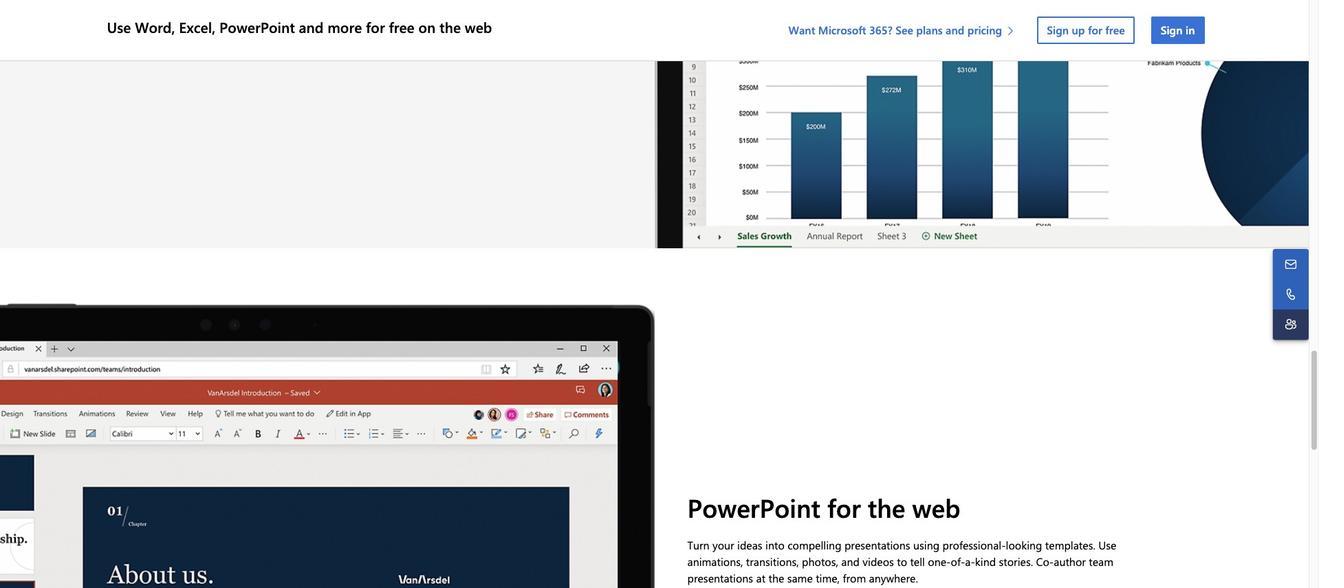 Task type: locate. For each thing, give the bounding box(es) containing it.
kind
[[975, 554, 996, 569]]

0 horizontal spatial the
[[440, 17, 461, 37]]

ideas
[[737, 538, 763, 552]]

0 horizontal spatial and
[[299, 17, 324, 37]]

a-
[[965, 554, 975, 569]]

using
[[914, 538, 940, 552]]

and up the from
[[842, 554, 860, 569]]

team
[[1089, 554, 1114, 569]]

0 horizontal spatial sign
[[1047, 23, 1069, 37]]

your
[[713, 538, 734, 552]]

sign up for free link
[[1038, 17, 1135, 44]]

free right up
[[1106, 23, 1125, 37]]

want
[[789, 23, 816, 37]]

for right more
[[366, 17, 385, 37]]

microsoft
[[819, 23, 867, 37]]

1 horizontal spatial the
[[769, 571, 784, 585]]

plans
[[917, 23, 943, 37]]

0 horizontal spatial presentations
[[688, 571, 753, 585]]

free inside sign up for free link
[[1106, 23, 1125, 37]]

looking
[[1006, 538, 1043, 552]]

free left on at the left
[[389, 17, 415, 37]]

animations,
[[688, 554, 743, 569]]

the inside turn your ideas into compelling presentations using professional-looking templates. use animations, transitions, photos, and videos to tell one-of-a-kind stories. co-author team presentations at the same time, from anywhere.
[[769, 571, 784, 585]]

0 horizontal spatial for
[[366, 17, 385, 37]]

0 vertical spatial presentations
[[845, 538, 911, 552]]

presentations up videos on the right bottom of the page
[[845, 538, 911, 552]]

excel,
[[179, 17, 216, 37]]

powerpoint right excel,
[[220, 17, 295, 37]]

turn your ideas into compelling presentations using professional-looking templates. use animations, transitions, photos, and videos to tell one-of-a-kind stories. co-author team presentations at the same time, from anywhere.
[[688, 538, 1117, 585]]

into
[[766, 538, 785, 552]]

and
[[299, 17, 324, 37], [946, 23, 965, 37], [842, 554, 860, 569]]

a surface tablet displaying a presentation in powerpoint on the web image
[[0, 304, 655, 588]]

0 horizontal spatial free
[[389, 17, 415, 37]]

0 vertical spatial use
[[107, 17, 131, 37]]

1 horizontal spatial powerpoint
[[688, 491, 821, 525]]

powerpoint up ideas
[[688, 491, 821, 525]]

a laptop displaying colorful charts and graphs in excel on the web image
[[655, 0, 1309, 248]]

sign left the in
[[1161, 23, 1183, 37]]

0 horizontal spatial powerpoint
[[220, 17, 295, 37]]

the up videos on the right bottom of the page
[[868, 491, 906, 525]]

365?
[[870, 23, 893, 37]]

1 sign from the left
[[1047, 23, 1069, 37]]

sign
[[1047, 23, 1069, 37], [1161, 23, 1183, 37]]

want microsoft 365? see plans and pricing
[[789, 23, 1002, 37]]

presentations down animations,
[[688, 571, 753, 585]]

up
[[1072, 23, 1085, 37]]

2 sign from the left
[[1161, 23, 1183, 37]]

2 horizontal spatial the
[[868, 491, 906, 525]]

0 vertical spatial web
[[465, 17, 492, 37]]

presentations
[[845, 538, 911, 552], [688, 571, 753, 585]]

for up compelling
[[828, 491, 861, 525]]

sign left up
[[1047, 23, 1069, 37]]

author
[[1054, 554, 1086, 569]]

the right at
[[769, 571, 784, 585]]

for
[[366, 17, 385, 37], [1088, 23, 1103, 37], [828, 491, 861, 525]]

web up the using
[[913, 491, 961, 525]]

0 vertical spatial the
[[440, 17, 461, 37]]

use
[[107, 17, 131, 37], [1099, 538, 1117, 552]]

in
[[1186, 23, 1195, 37]]

1 horizontal spatial and
[[842, 554, 860, 569]]

web
[[465, 17, 492, 37], [913, 491, 961, 525]]

compelling
[[788, 538, 842, 552]]

the
[[440, 17, 461, 37], [868, 491, 906, 525], [769, 571, 784, 585]]

use up 'team'
[[1099, 538, 1117, 552]]

one-
[[928, 554, 951, 569]]

the right on at the left
[[440, 17, 461, 37]]

free
[[389, 17, 415, 37], [1106, 23, 1125, 37]]

1 horizontal spatial sign
[[1161, 23, 1183, 37]]

use left word, at the left top of the page
[[107, 17, 131, 37]]

web right on at the left
[[465, 17, 492, 37]]

see
[[896, 23, 913, 37]]

0 horizontal spatial web
[[465, 17, 492, 37]]

2 horizontal spatial for
[[1088, 23, 1103, 37]]

powerpoint
[[220, 17, 295, 37], [688, 491, 821, 525]]

sign inside sign in 'link'
[[1161, 23, 1183, 37]]

sign inside sign up for free link
[[1047, 23, 1069, 37]]

1 vertical spatial web
[[913, 491, 961, 525]]

sign in
[[1161, 23, 1195, 37]]

stories.
[[999, 554, 1033, 569]]

1 horizontal spatial for
[[828, 491, 861, 525]]

sign for sign in
[[1161, 23, 1183, 37]]

use inside turn your ideas into compelling presentations using professional-looking templates. use animations, transitions, photos, and videos to tell one-of-a-kind stories. co-author team presentations at the same time, from anywhere.
[[1099, 538, 1117, 552]]

0 horizontal spatial use
[[107, 17, 131, 37]]

pricing
[[968, 23, 1002, 37]]

and right 'plans'
[[946, 23, 965, 37]]

1 vertical spatial use
[[1099, 538, 1117, 552]]

powerpoint inside use word, excel, powerpoint and more for free on the web "element"
[[220, 17, 295, 37]]

for right up
[[1088, 23, 1103, 37]]

0 vertical spatial powerpoint
[[220, 17, 295, 37]]

and left more
[[299, 17, 324, 37]]

the inside "element"
[[440, 17, 461, 37]]

1 horizontal spatial use
[[1099, 538, 1117, 552]]

1 horizontal spatial presentations
[[845, 538, 911, 552]]

1 vertical spatial powerpoint
[[688, 491, 821, 525]]

2 vertical spatial the
[[769, 571, 784, 585]]

at
[[756, 571, 766, 585]]

anywhere.
[[869, 571, 918, 585]]

of-
[[951, 554, 965, 569]]

from
[[843, 571, 866, 585]]

more
[[328, 17, 362, 37]]

same
[[787, 571, 813, 585]]

co-
[[1036, 554, 1054, 569]]

1 horizontal spatial free
[[1106, 23, 1125, 37]]



Task type: describe. For each thing, give the bounding box(es) containing it.
use word, excel, powerpoint and more for free on the web element
[[104, 0, 1213, 61]]

transitions,
[[746, 554, 799, 569]]

word,
[[135, 17, 175, 37]]

photos,
[[802, 554, 839, 569]]

sign in link
[[1151, 17, 1205, 44]]

to
[[897, 554, 907, 569]]

use word, excel, powerpoint and more for free on the web
[[107, 17, 492, 37]]

turn
[[688, 538, 710, 552]]

sign up for free
[[1047, 23, 1125, 37]]

1 vertical spatial presentations
[[688, 571, 753, 585]]

on
[[419, 17, 436, 37]]

sign for sign up for free
[[1047, 23, 1069, 37]]

1 horizontal spatial web
[[913, 491, 961, 525]]

and inside turn your ideas into compelling presentations using professional-looking templates. use animations, transitions, photos, and videos to tell one-of-a-kind stories. co-author team presentations at the same time, from anywhere.
[[842, 554, 860, 569]]

videos
[[863, 554, 894, 569]]

tell
[[910, 554, 925, 569]]

powerpoint for the web
[[688, 491, 961, 525]]

want microsoft 365? see plans and pricing link
[[789, 23, 1021, 37]]

1 vertical spatial the
[[868, 491, 906, 525]]

2 horizontal spatial and
[[946, 23, 965, 37]]

professional-
[[943, 538, 1006, 552]]

templates.
[[1046, 538, 1096, 552]]

web inside "element"
[[465, 17, 492, 37]]

use inside "element"
[[107, 17, 131, 37]]

time,
[[816, 571, 840, 585]]



Task type: vqa. For each thing, say whether or not it's contained in the screenshot.
topmost the web
yes



